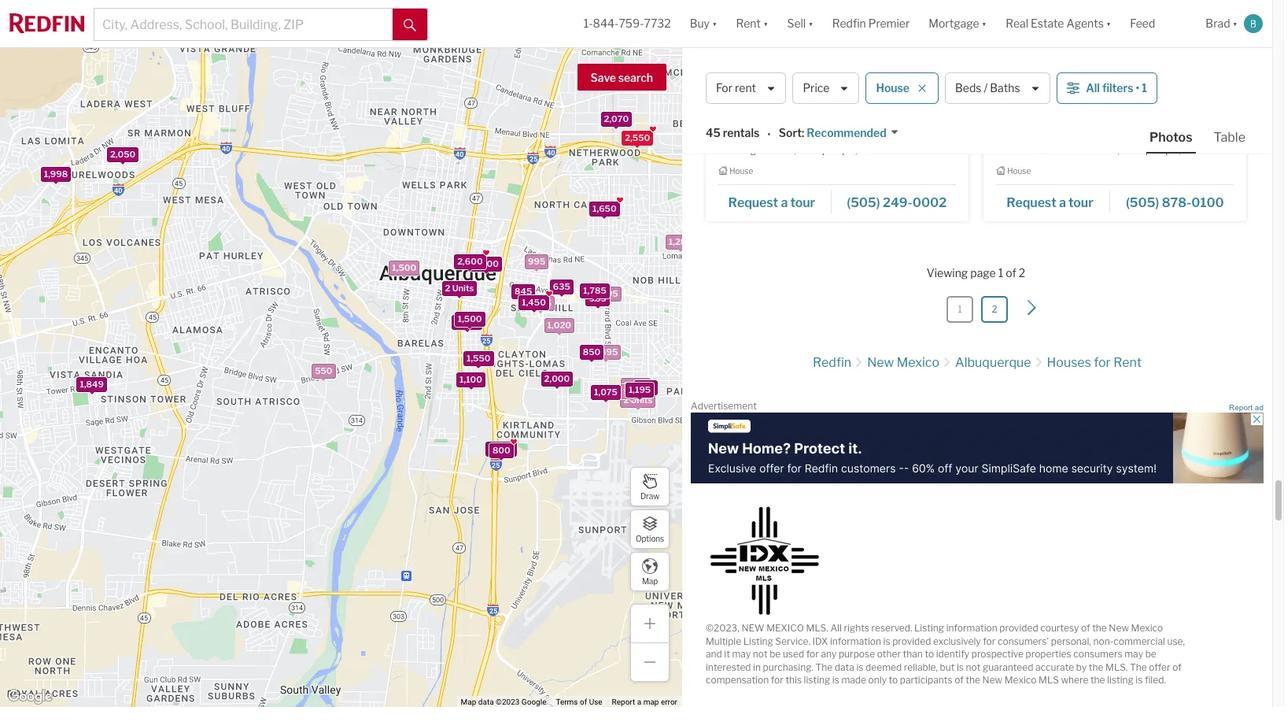 Task type: vqa. For each thing, say whether or not it's contained in the screenshot.
A
yes



Task type: locate. For each thing, give the bounding box(es) containing it.
redfin left premier
[[833, 17, 867, 30]]

options
[[636, 533, 665, 543]]

▾ right 'mortgage'
[[982, 17, 987, 30]]

report
[[1230, 403, 1254, 412], [612, 698, 636, 706]]

1,285
[[669, 236, 692, 247]]

buy ▾ button
[[681, 0, 727, 47]]

1 horizontal spatial request a tour
[[1007, 195, 1094, 210]]

request a tour
[[729, 195, 816, 210], [1007, 195, 1094, 210]]

google
[[522, 698, 547, 706]]

terms
[[556, 698, 578, 706]]

exclusively
[[934, 635, 982, 647]]

1 left the bath
[[755, 124, 760, 138]]

0 horizontal spatial information
[[831, 635, 882, 647]]

985
[[589, 293, 606, 304]]

0 horizontal spatial request
[[729, 195, 779, 210]]

rent right buy ▾
[[737, 17, 761, 30]]

0 vertical spatial 2 units
[[445, 282, 474, 293]]

be
[[770, 648, 781, 660], [1146, 648, 1157, 660]]

request a tour down "dr"
[[729, 195, 816, 210]]

$945
[[997, 98, 1034, 115]]

1,500 up 1,550
[[458, 313, 482, 324]]

0 horizontal spatial •
[[768, 127, 771, 141]]

(505) left 249- in the right of the page
[[847, 195, 881, 210]]

albuquerque,
[[799, 144, 858, 156], [1123, 144, 1182, 156]]

sell ▾ button
[[778, 0, 823, 47]]

tour for (505) 878-0100
[[1069, 195, 1094, 210]]

request for (505) 878-0100
[[1007, 195, 1057, 210]]

1,195
[[629, 384, 651, 395]]

nm down recommended button
[[860, 144, 876, 156]]

• up "dr"
[[768, 127, 771, 141]]

2 request a tour button from the left
[[997, 189, 1111, 213]]

1 vertical spatial 625
[[587, 284, 604, 295]]

is left made
[[833, 674, 840, 686]]

house
[[877, 81, 910, 95], [730, 166, 754, 176], [1008, 166, 1032, 176]]

information up exclusively
[[947, 622, 998, 634]]

houses for rent link
[[1048, 355, 1143, 370]]

• inside button
[[1136, 81, 1140, 95]]

1,500 left "2,600"
[[392, 262, 416, 273]]

2 request a tour from the left
[[1007, 195, 1094, 210]]

redfin inside button
[[833, 17, 867, 30]]

options button
[[631, 509, 670, 549]]

625 for 625
[[587, 284, 604, 295]]

▾ right brad
[[1233, 17, 1238, 30]]

house for (505) 878-0100
[[1008, 166, 1032, 176]]

1
[[1142, 81, 1148, 95], [719, 124, 724, 138], [755, 124, 760, 138], [999, 266, 1004, 279], [958, 303, 963, 315]]

tour
[[791, 195, 816, 210], [1069, 195, 1094, 210]]

house down cagua
[[730, 166, 754, 176]]

625 left sq
[[794, 124, 815, 138]]

1 inside button
[[1142, 81, 1148, 95]]

units down 970
[[631, 394, 652, 405]]

1 vertical spatial 2 units
[[623, 394, 652, 405]]

1 horizontal spatial may
[[1125, 648, 1144, 660]]

report ad
[[1230, 403, 1264, 412]]

2 horizontal spatial house
[[1008, 166, 1032, 176]]

be left the used
[[770, 648, 781, 660]]

1 horizontal spatial albuquerque,
[[1123, 144, 1182, 156]]

1 horizontal spatial mexico
[[1005, 674, 1037, 686]]

albuquerque, down sq
[[799, 144, 858, 156]]

▾ for sell ▾
[[809, 17, 814, 30]]

may down commercial at right
[[1125, 648, 1144, 660]]

estate
[[1031, 17, 1065, 30]]

0 vertical spatial information
[[947, 622, 998, 634]]

nm left 87106
[[1184, 144, 1199, 156]]

0 horizontal spatial rent
[[737, 17, 761, 30]]

a down ave on the right top of the page
[[1060, 195, 1067, 210]]

for left this
[[771, 674, 784, 686]]

provided up consumers'
[[1000, 622, 1039, 634]]

information down rights
[[831, 635, 882, 647]]

for right houses on the right of the page
[[1095, 355, 1111, 370]]

map down options
[[642, 576, 658, 585]]

1 nm from the left
[[860, 144, 876, 156]]

cagua
[[739, 144, 767, 156]]

request a tour button down "dr"
[[719, 189, 832, 213]]

nm
[[860, 144, 876, 156], [1184, 144, 1199, 156]]

0 horizontal spatial albuquerque
[[706, 64, 813, 84]]

1 vertical spatial rent
[[1114, 355, 1143, 370]]

remove house image
[[918, 83, 928, 93]]

0 horizontal spatial house
[[730, 166, 754, 176]]

listing
[[915, 622, 945, 634], [744, 635, 774, 647]]

0 vertical spatial map
[[642, 576, 658, 585]]

data up made
[[835, 661, 855, 673]]

0 vertical spatial 625
[[794, 124, 815, 138]]

tour down '334 cagua dr ne, albuquerque, nm 87108'
[[791, 195, 816, 210]]

1 vertical spatial •
[[768, 127, 771, 141]]

0 vertical spatial all
[[1087, 81, 1101, 95]]

1 (505) from the left
[[847, 195, 881, 210]]

2 tour from the left
[[1069, 195, 1094, 210]]

2 (505) from the left
[[1127, 195, 1160, 210]]

new up non-
[[1110, 622, 1130, 634]]

995
[[528, 256, 545, 267]]

970
[[638, 381, 655, 392]]

interested
[[706, 661, 752, 673]]

1 vertical spatial report
[[612, 698, 636, 706]]

mexico left albuquerque link
[[897, 355, 940, 370]]

all left rights
[[831, 622, 842, 634]]

2 units down 970
[[623, 394, 652, 405]]

2
[[1019, 266, 1026, 279], [445, 282, 450, 293], [992, 303, 998, 315], [623, 394, 629, 405]]

but
[[941, 661, 955, 673]]

1 vertical spatial mexico
[[1132, 622, 1164, 634]]

1 horizontal spatial the
[[1131, 661, 1148, 673]]

mls. down consumers
[[1106, 661, 1129, 673]]

to right only at the bottom right
[[889, 674, 899, 686]]

1 vertical spatial 2,550
[[489, 443, 514, 454]]

rent right houses on the right of the page
[[1114, 355, 1143, 370]]

terms of use link
[[556, 698, 603, 706]]

0 vertical spatial not
[[753, 648, 768, 660]]

0 vertical spatial rent
[[737, 17, 761, 30]]

request a tour for (505) 878-0100
[[1007, 195, 1094, 210]]

0 horizontal spatial 625
[[587, 284, 604, 295]]

listing down consumers
[[1108, 674, 1134, 686]]

1 vertical spatial listing
[[744, 635, 774, 647]]

0 vertical spatial 1,500
[[392, 262, 416, 273]]

▾ for mortgage ▾
[[982, 17, 987, 30]]

houses for rent
[[1048, 355, 1143, 370]]

data left ©2023
[[479, 698, 494, 706]]

249-
[[883, 195, 913, 210]]

2,550
[[625, 132, 650, 143], [489, 443, 514, 454]]

photo of 3444 eastern ave se unit 3, albuquerque, nm 87106 image
[[984, 0, 1247, 85]]

provided up than
[[893, 635, 932, 647]]

• inside 45 rentals •
[[768, 127, 771, 141]]

▾ for brad ▾
[[1233, 17, 1238, 30]]

1 horizontal spatial 1,500
[[458, 313, 482, 324]]

6 ▾ from the left
[[1233, 17, 1238, 30]]

City, Address, School, Building, ZIP search field
[[94, 9, 393, 40]]

1 vertical spatial information
[[831, 635, 882, 647]]

1 horizontal spatial a
[[781, 195, 788, 210]]

new down guaranteed
[[983, 674, 1003, 686]]

1,998
[[44, 168, 67, 179]]

request a tour button down eastern
[[997, 189, 1111, 213]]

5 ▾ from the left
[[1107, 17, 1112, 30]]

0 vertical spatial units
[[452, 282, 474, 293]]

1 vertical spatial all
[[831, 622, 842, 634]]

45 rentals •
[[706, 126, 771, 141]]

/mo up 1 bath
[[756, 98, 782, 115]]

2 units
[[445, 282, 474, 293], [623, 394, 652, 405]]

0 vertical spatial report
[[1230, 403, 1254, 412]]

1 vertical spatial albuquerque
[[956, 355, 1032, 370]]

be up offer
[[1146, 648, 1157, 660]]

reserved.
[[872, 622, 913, 634]]

redfin link
[[813, 355, 852, 370]]

1 /mo from the left
[[756, 98, 782, 115]]

albuquerque, right "3,"
[[1123, 144, 1182, 156]]

1 vertical spatial mls.
[[1106, 661, 1129, 673]]

map for map data ©2023 google
[[461, 698, 477, 706]]

0 vertical spatial listing
[[915, 622, 945, 634]]

2 /mo from the left
[[1034, 98, 1061, 115]]

0 horizontal spatial mexico
[[897, 355, 940, 370]]

/mo
[[756, 98, 782, 115], [1034, 98, 1061, 115]]

report a map error
[[612, 698, 678, 706]]

listing right this
[[804, 674, 831, 686]]

the down any
[[816, 661, 833, 673]]

house button
[[866, 72, 939, 104]]

search
[[619, 71, 653, 84]]

1-844-759-7732
[[584, 17, 671, 30]]

save search button
[[578, 64, 667, 91]]

1 horizontal spatial request
[[1007, 195, 1057, 210]]

1 horizontal spatial (505)
[[1127, 195, 1160, 210]]

0 vertical spatial data
[[835, 661, 855, 673]]

mexico up commercial at right
[[1132, 622, 1164, 634]]

buy ▾ button
[[690, 0, 718, 47]]

1 horizontal spatial 2,550
[[625, 132, 650, 143]]

0 vertical spatial mls.
[[807, 622, 829, 634]]

• for all filters • 1
[[1136, 81, 1140, 95]]

4 ▾ from the left
[[982, 17, 987, 30]]

0 horizontal spatial listing
[[804, 674, 831, 686]]

rent
[[737, 17, 761, 30], [1114, 355, 1143, 370]]

2 ▾ from the left
[[764, 17, 769, 30]]

terms of use
[[556, 698, 603, 706]]

1 vertical spatial to
[[889, 674, 899, 686]]

the left offer
[[1131, 661, 1148, 673]]

0 horizontal spatial all
[[831, 622, 842, 634]]

request down eastern
[[1007, 195, 1057, 210]]

1 vertical spatial new
[[1110, 622, 1130, 634]]

0 horizontal spatial nm
[[860, 144, 876, 156]]

mexico down guaranteed
[[1005, 674, 1037, 686]]

report left the map
[[612, 698, 636, 706]]

0 horizontal spatial 1,500
[[392, 262, 416, 273]]

1 horizontal spatial tour
[[1069, 195, 1094, 210]]

sort
[[779, 126, 802, 140]]

1 horizontal spatial report
[[1230, 403, 1254, 412]]

1 horizontal spatial albuquerque
[[956, 355, 1032, 370]]

1 may from the left
[[733, 648, 751, 660]]

▾ right agents at the top of the page
[[1107, 17, 1112, 30]]

1 right 'filters'
[[1142, 81, 1148, 95]]

may
[[733, 648, 751, 660], [1125, 648, 1144, 660]]

save search
[[591, 71, 653, 84]]

1 vertical spatial redfin
[[813, 355, 852, 370]]

is
[[884, 635, 891, 647], [857, 661, 864, 673], [957, 661, 964, 673], [833, 674, 840, 686], [1136, 674, 1144, 686]]

2 units down "2,600"
[[445, 282, 474, 293]]

map
[[644, 698, 659, 706]]

request a tour down eastern
[[1007, 195, 1094, 210]]

may right it
[[733, 648, 751, 660]]

favorite button checkbox
[[936, 97, 957, 118]]

1 ▾ from the left
[[713, 17, 718, 30]]

1 horizontal spatial •
[[1136, 81, 1140, 95]]

2 vertical spatial mexico
[[1005, 674, 1037, 686]]

1 for 1 bath
[[755, 124, 760, 138]]

1 left bed
[[719, 124, 724, 138]]

0 horizontal spatial data
[[479, 698, 494, 706]]

the right where
[[1091, 674, 1106, 686]]

▾ right sell
[[809, 17, 814, 30]]

offer
[[1150, 661, 1171, 673]]

report left ad
[[1230, 403, 1254, 412]]

mls. up idx
[[807, 622, 829, 634]]

units down "2,600"
[[452, 282, 474, 293]]

1 horizontal spatial to
[[925, 648, 935, 660]]

1 vertical spatial 1,500
[[458, 313, 482, 324]]

▾ left sell
[[764, 17, 769, 30]]

non-
[[1094, 635, 1114, 647]]

2 the from the left
[[1131, 661, 1148, 673]]

1 tour from the left
[[791, 195, 816, 210]]

0 horizontal spatial map
[[461, 698, 477, 706]]

new right redfin link at the right bottom of the page
[[868, 355, 895, 370]]

0 horizontal spatial (505)
[[847, 195, 881, 210]]

625 inside map region
[[587, 284, 604, 295]]

(505) left 878-
[[1127, 195, 1160, 210]]

625 for 625 sq ft
[[794, 124, 815, 138]]

a left the map
[[638, 698, 642, 706]]

draw button
[[631, 467, 670, 506]]

1 horizontal spatial data
[[835, 661, 855, 673]]

/mo up eastern
[[1034, 98, 1061, 115]]

the up non-
[[1093, 622, 1108, 634]]

real
[[1006, 17, 1029, 30]]

2 request from the left
[[1007, 195, 1057, 210]]

redfin for redfin premier
[[833, 17, 867, 30]]

1 vertical spatial not
[[967, 661, 981, 673]]

not up 'in'
[[753, 648, 768, 660]]

0 horizontal spatial report
[[612, 698, 636, 706]]

1 the from the left
[[816, 661, 833, 673]]

request a tour button for (505) 249-0002
[[719, 189, 832, 213]]

to up reliable,
[[925, 648, 935, 660]]

2 vertical spatial new
[[983, 674, 1003, 686]]

0 horizontal spatial request a tour
[[729, 195, 816, 210]]

report inside button
[[1230, 403, 1254, 412]]

0 horizontal spatial the
[[816, 661, 833, 673]]

reliable,
[[904, 661, 939, 673]]

of right page
[[1006, 266, 1017, 279]]

1 horizontal spatial not
[[967, 661, 981, 673]]

1 horizontal spatial all
[[1087, 81, 1101, 95]]

the down consumers
[[1090, 661, 1104, 673]]

1 be from the left
[[770, 648, 781, 660]]

1 vertical spatial map
[[461, 698, 477, 706]]

map inside button
[[642, 576, 658, 585]]

1,450
[[522, 296, 546, 308]]

of up personal,
[[1082, 622, 1091, 634]]

redfin left new mexico link
[[813, 355, 852, 370]]

$825
[[719, 98, 756, 115]]

table
[[1215, 130, 1246, 145]]

all
[[1087, 81, 1101, 95], [831, 622, 842, 634]]

albuquerque for albuquerque link
[[956, 355, 1032, 370]]

0 horizontal spatial may
[[733, 648, 751, 660]]

tour for (505) 249-0002
[[791, 195, 816, 210]]

mortgage
[[929, 17, 980, 30]]

service.
[[776, 635, 811, 647]]

listing down new
[[744, 635, 774, 647]]

0 horizontal spatial albuquerque,
[[799, 144, 858, 156]]

sell ▾
[[788, 17, 814, 30]]

tour down se
[[1069, 195, 1094, 210]]

0 vertical spatial •
[[1136, 81, 1140, 95]]

all inside ©2023, new mexico mls. all rights reserved. listing information provided courtesy of the new mexico multiple listing service. idx information is provided exclusively for consumers' personal, non-commercial use, and it may not be used for any purpose other than to identify prospective properties consumers may be interested in purchasing. the data is deemed reliable, but is not guaranteed accurate by the mls. the offer of compensation for this listing is made only to participants of the new mexico mls where the listing is filed.
[[831, 622, 842, 634]]

625 right 635
[[587, 284, 604, 295]]

▾ for buy ▾
[[713, 17, 718, 30]]

2 right 1 link
[[992, 303, 998, 315]]

1 request a tour button from the left
[[719, 189, 832, 213]]

rent inside dropdown button
[[737, 17, 761, 30]]

consumers
[[1074, 648, 1123, 660]]

submit search image
[[404, 19, 417, 31]]

of
[[1006, 266, 1017, 279], [1082, 622, 1091, 634], [1173, 661, 1182, 673], [955, 674, 964, 686], [580, 698, 588, 706]]

mls
[[1039, 674, 1060, 686]]

1 horizontal spatial rent
[[1114, 355, 1143, 370]]

1 horizontal spatial 625
[[794, 124, 815, 138]]

albuquerque up $825 /mo
[[706, 64, 813, 84]]

map for map
[[642, 576, 658, 585]]

1 vertical spatial provided
[[893, 635, 932, 647]]

rentals
[[723, 126, 760, 140]]

albuquerque down 2 'link'
[[956, 355, 1032, 370]]

all inside all filters • 1 button
[[1087, 81, 1101, 95]]

• right 'filters'
[[1136, 81, 1140, 95]]

0 horizontal spatial 2,550
[[489, 443, 514, 454]]

to
[[925, 648, 935, 660], [889, 674, 899, 686]]

house down 3444
[[1008, 166, 1032, 176]]

is left filed.
[[1136, 674, 1144, 686]]

2 horizontal spatial a
[[1060, 195, 1067, 210]]

mortgage ▾ button
[[929, 0, 987, 47]]

1 horizontal spatial map
[[642, 576, 658, 585]]

listing up exclusively
[[915, 622, 945, 634]]

0 vertical spatial albuquerque
[[706, 64, 813, 84]]

3 ▾ from the left
[[809, 17, 814, 30]]

baths
[[991, 81, 1021, 95]]

1 request from the left
[[729, 195, 779, 210]]

1 left 2 'link'
[[958, 303, 963, 315]]

▾ right buy
[[713, 17, 718, 30]]

map left ©2023
[[461, 698, 477, 706]]

eastern
[[1023, 144, 1057, 156]]

1 request a tour from the left
[[729, 195, 816, 210]]

ad region
[[691, 413, 1264, 484]]

request down cagua
[[729, 195, 779, 210]]

is down purpose
[[857, 661, 864, 673]]

1 horizontal spatial nm
[[1184, 144, 1199, 156]]

©2023
[[496, 698, 520, 706]]

0 horizontal spatial be
[[770, 648, 781, 660]]



Task type: describe. For each thing, give the bounding box(es) containing it.
(505) 878-0100
[[1127, 195, 1225, 210]]

87108
[[878, 144, 907, 156]]

0002
[[913, 195, 947, 210]]

request for (505) 249-0002
[[729, 195, 779, 210]]

1,020
[[547, 319, 571, 330]]

845
[[515, 285, 532, 296]]

any
[[822, 648, 837, 660]]

1 vertical spatial units
[[631, 394, 652, 405]]

redfin for redfin
[[813, 355, 852, 370]]

sort :
[[779, 126, 805, 140]]

error
[[661, 698, 678, 706]]

2 down 1,095
[[623, 394, 629, 405]]

for rent
[[716, 81, 757, 95]]

975
[[623, 385, 640, 397]]

▾ for rent ▾
[[764, 17, 769, 30]]

request a tour button for (505) 878-0100
[[997, 189, 1111, 213]]

buy ▾
[[690, 17, 718, 30]]

1 bed
[[719, 124, 746, 138]]

7732
[[644, 17, 671, 30]]

is right but at the right bottom of page
[[957, 661, 964, 673]]

favorite button image
[[936, 97, 957, 118]]

2 horizontal spatial new
[[1110, 622, 1130, 634]]

/mo for $825 /mo
[[756, 98, 782, 115]]

1 listing from the left
[[804, 674, 831, 686]]

save
[[591, 71, 616, 84]]

page
[[971, 266, 997, 279]]

mortgage ▾
[[929, 17, 987, 30]]

2 nm from the left
[[1184, 144, 1199, 156]]

sq
[[818, 124, 830, 138]]

1,100
[[459, 373, 482, 384]]

report for report a map error
[[612, 698, 636, 706]]

3,
[[1112, 144, 1120, 156]]

photos
[[1150, 130, 1193, 145]]

of left use
[[580, 698, 588, 706]]

2,000
[[544, 373, 570, 384]]

0 horizontal spatial a
[[638, 698, 642, 706]]

1,075
[[594, 386, 618, 397]]

albuquerque for albuquerque rentals
[[706, 64, 813, 84]]

this
[[786, 674, 802, 686]]

data inside ©2023, new mexico mls. all rights reserved. listing information provided courtesy of the new mexico multiple listing service. idx information is provided exclusively for consumers' personal, non-commercial use, and it may not be used for any purpose other than to identify prospective properties consumers may be interested in purchasing. the data is deemed reliable, but is not guaranteed accurate by the mls. the offer of compensation for this listing is made only to participants of the new mexico mls where the listing is filed.
[[835, 661, 855, 673]]

dr
[[769, 144, 780, 156]]

made
[[842, 674, 867, 686]]

1,395
[[594, 346, 618, 357]]

consumers'
[[998, 635, 1050, 647]]

table button
[[1211, 129, 1250, 152]]

for
[[716, 81, 733, 95]]

house inside button
[[877, 81, 910, 95]]

0 horizontal spatial listing
[[744, 635, 774, 647]]

1,185
[[529, 297, 552, 309]]

2 left 845 at the top left of page
[[445, 282, 450, 293]]

request a tour for (505) 249-0002
[[729, 195, 816, 210]]

$825 /mo
[[719, 98, 782, 115]]

deemed
[[866, 661, 902, 673]]

map region
[[0, 0, 818, 707]]

0 horizontal spatial provided
[[893, 635, 932, 647]]

1 horizontal spatial new
[[983, 674, 1003, 686]]

for down idx
[[807, 648, 819, 660]]

334
[[719, 144, 737, 156]]

2 be from the left
[[1146, 648, 1157, 660]]

878-
[[1163, 195, 1192, 210]]

house for (505) 249-0002
[[730, 166, 754, 176]]

(505) 249-0002
[[847, 195, 947, 210]]

635
[[553, 280, 570, 292]]

0 horizontal spatial to
[[889, 674, 899, 686]]

feed
[[1131, 17, 1156, 30]]

625 sq ft
[[794, 124, 841, 138]]

0 vertical spatial to
[[925, 648, 935, 660]]

0 vertical spatial mexico
[[897, 355, 940, 370]]

beds / baths
[[956, 81, 1021, 95]]

2 horizontal spatial mexico
[[1132, 622, 1164, 634]]

redfin premier
[[833, 17, 910, 30]]

1-844-759-7732 link
[[584, 17, 671, 30]]

a for (505) 249-0002
[[781, 195, 788, 210]]

rights
[[844, 622, 870, 634]]

where
[[1062, 674, 1089, 686]]

2 right page
[[1019, 266, 1026, 279]]

all filters • 1 button
[[1058, 72, 1158, 104]]

2 inside 'link'
[[992, 303, 998, 315]]

1 for 1 link
[[958, 303, 963, 315]]

1 horizontal spatial information
[[947, 622, 998, 634]]

1 horizontal spatial 2 units
[[623, 394, 652, 405]]

report for report ad
[[1230, 403, 1254, 412]]

all filters • 1
[[1087, 81, 1148, 95]]

1,849
[[80, 378, 103, 389]]

albuquerque rentals
[[706, 64, 880, 84]]

user photo image
[[1245, 14, 1264, 33]]

price
[[803, 81, 830, 95]]

a for (505) 878-0100
[[1060, 195, 1067, 210]]

unit
[[1092, 144, 1110, 156]]

2 albuquerque, from the left
[[1123, 144, 1182, 156]]

45
[[706, 126, 721, 140]]

(505) for (505) 249-0002
[[847, 195, 881, 210]]

idx
[[813, 635, 829, 647]]

photo of 334 cagua dr ne, albuquerque, nm 87108 image
[[706, 0, 969, 85]]

1 horizontal spatial listing
[[915, 622, 945, 634]]

rent ▾ button
[[727, 0, 778, 47]]

• for 45 rentals •
[[768, 127, 771, 141]]

1,595
[[594, 288, 618, 299]]

properties
[[1026, 648, 1072, 660]]

:
[[802, 126, 805, 140]]

1,000
[[455, 316, 479, 327]]

by
[[1077, 661, 1088, 673]]

(505) for (505) 878-0100
[[1127, 195, 1160, 210]]

multiple
[[706, 635, 742, 647]]

2 listing from the left
[[1108, 674, 1134, 686]]

ft
[[832, 124, 841, 138]]

1,785
[[583, 285, 607, 296]]

of right offer
[[1173, 661, 1182, 673]]

0 vertical spatial 2,550
[[625, 132, 650, 143]]

rentals
[[817, 64, 880, 84]]

is up other
[[884, 635, 891, 647]]

0 horizontal spatial 2 units
[[445, 282, 474, 293]]

new mexico
[[868, 355, 940, 370]]

bed
[[726, 124, 746, 138]]

1 albuquerque, from the left
[[799, 144, 858, 156]]

and
[[706, 648, 723, 660]]

beds / baths button
[[946, 72, 1051, 104]]

report a map error link
[[612, 698, 678, 706]]

1 for 1 bed
[[719, 124, 724, 138]]

prospective
[[972, 648, 1024, 660]]

1 horizontal spatial mls.
[[1106, 661, 1129, 673]]

report ad button
[[1230, 403, 1264, 415]]

other
[[878, 648, 902, 660]]

1 right page
[[999, 266, 1004, 279]]

1 bath
[[755, 124, 785, 138]]

brad ▾
[[1206, 17, 1238, 30]]

real estate agents ▾ link
[[1006, 0, 1112, 47]]

2,070
[[604, 113, 629, 124]]

/
[[985, 81, 988, 95]]

759-
[[619, 17, 644, 30]]

1 vertical spatial data
[[479, 698, 494, 706]]

/mo for $945 /mo
[[1034, 98, 1061, 115]]

filters
[[1103, 81, 1134, 95]]

1 horizontal spatial provided
[[1000, 622, 1039, 634]]

viewing
[[927, 266, 969, 279]]

of down but at the right bottom of page
[[955, 674, 964, 686]]

viewing page 1 of 2
[[927, 266, 1026, 279]]

participants
[[901, 674, 953, 686]]

redfin premier button
[[823, 0, 920, 47]]

0 horizontal spatial new
[[868, 355, 895, 370]]

google image
[[4, 687, 56, 707]]

550
[[315, 365, 332, 376]]

0 horizontal spatial units
[[452, 282, 474, 293]]

for up prospective on the bottom
[[984, 635, 996, 647]]

use
[[589, 698, 603, 706]]

mexico
[[767, 622, 805, 634]]

the down identify
[[966, 674, 981, 686]]

2 may from the left
[[1125, 648, 1144, 660]]

rent
[[735, 81, 757, 95]]

3444
[[997, 144, 1021, 156]]

personal,
[[1052, 635, 1092, 647]]

1,550
[[466, 353, 491, 364]]



